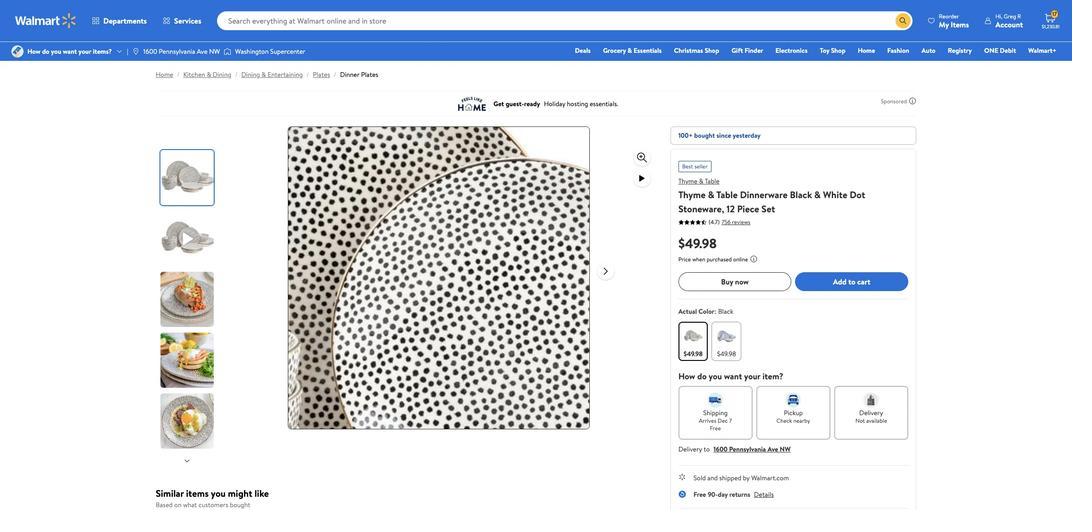 Task type: vqa. For each thing, say whether or not it's contained in the screenshot.
1st Plates from the right
yes



Task type: locate. For each thing, give the bounding box(es) containing it.
1 vertical spatial bought
[[230, 500, 250, 510]]

0 horizontal spatial  image
[[132, 48, 140, 55]]

/
[[177, 70, 180, 79], [235, 70, 238, 79], [307, 70, 309, 79], [334, 70, 336, 79]]

$49.98 up how do you want your item?
[[717, 349, 736, 359]]

0 vertical spatial bought
[[694, 131, 715, 140]]

2 / from the left
[[235, 70, 238, 79]]

thyme down the best
[[679, 177, 698, 186]]

$49.98 button down :
[[712, 322, 742, 361]]

0 horizontal spatial how
[[27, 47, 41, 56]]

stoneware,
[[679, 202, 724, 215]]

1 vertical spatial your
[[744, 371, 761, 382]]

0 vertical spatial delivery
[[860, 408, 883, 418]]

bought down 'might'
[[230, 500, 250, 510]]

1 horizontal spatial shop
[[831, 46, 846, 55]]

free 90-day returns details
[[694, 490, 774, 499]]

black right :
[[718, 307, 734, 316]]

1 vertical spatial do
[[697, 371, 707, 382]]

your for items?
[[79, 47, 91, 56]]

1 horizontal spatial you
[[211, 487, 226, 500]]

shop right toy
[[831, 46, 846, 55]]

you up customers
[[211, 487, 226, 500]]

you down walmart image
[[51, 47, 61, 56]]

thyme
[[679, 177, 698, 186], [679, 188, 706, 201]]

1 plates from the left
[[313, 70, 330, 79]]

nw down the check
[[780, 445, 791, 454]]

like
[[255, 487, 269, 500]]

1 vertical spatial free
[[694, 490, 706, 499]]

actual
[[679, 307, 697, 316]]

1 horizontal spatial $49.98 button
[[712, 322, 742, 361]]

nw
[[209, 47, 220, 56], [780, 445, 791, 454]]

0 horizontal spatial to
[[704, 445, 710, 454]]

next image image
[[183, 457, 191, 465]]

home link
[[854, 45, 880, 56], [156, 70, 173, 79]]

pennsylvania up kitchen
[[159, 47, 195, 56]]

0 vertical spatial thyme
[[679, 177, 698, 186]]

0 vertical spatial home link
[[854, 45, 880, 56]]

shop right christmas
[[705, 46, 719, 55]]

1 vertical spatial delivery
[[679, 445, 702, 454]]

free down shipping
[[710, 424, 721, 432]]

0 horizontal spatial you
[[51, 47, 61, 56]]

entertaining
[[268, 70, 303, 79]]

thyme & table link
[[679, 177, 720, 186]]

you up intent image for shipping
[[709, 371, 722, 382]]

registry link
[[944, 45, 976, 56]]

black left white
[[790, 188, 812, 201]]

1 horizontal spatial black
[[790, 188, 812, 201]]

1 horizontal spatial how
[[679, 371, 695, 382]]

kitchen & dining link
[[183, 70, 231, 79]]

black inside thyme & table thyme & table dinnerware black & white dot stoneware, 12 piece set
[[790, 188, 812, 201]]

1 vertical spatial you
[[709, 371, 722, 382]]

$49.98 for first $49.98 button from left
[[684, 349, 703, 359]]

your left items?
[[79, 47, 91, 56]]

1 horizontal spatial home link
[[854, 45, 880, 56]]

home down 1600 pennsylvania ave nw
[[156, 70, 173, 79]]

0 vertical spatial your
[[79, 47, 91, 56]]

essentials
[[634, 46, 662, 55]]

$49.98 up when
[[679, 234, 717, 253]]

sponsored
[[881, 97, 907, 105]]

gift finder link
[[727, 45, 768, 56]]

departments button
[[84, 9, 155, 32]]

one debit link
[[980, 45, 1021, 56]]

0 horizontal spatial shop
[[705, 46, 719, 55]]

1 horizontal spatial home
[[858, 46, 875, 55]]

1 vertical spatial 1600
[[714, 445, 728, 454]]

hi, greg r account
[[996, 12, 1023, 29]]

delivery down intent image for delivery at the bottom of page
[[860, 408, 883, 418]]

0 vertical spatial table
[[705, 177, 720, 186]]

shipped
[[720, 473, 742, 483]]

& right grocery
[[628, 46, 632, 55]]

dining down "washington"
[[241, 70, 260, 79]]

0 vertical spatial do
[[42, 47, 49, 56]]

1 / from the left
[[177, 70, 180, 79]]

black
[[790, 188, 812, 201], [718, 307, 734, 316]]

1 horizontal spatial ave
[[768, 445, 778, 454]]

one
[[984, 46, 999, 55]]

services button
[[155, 9, 209, 32]]

how for how do you want your items?
[[27, 47, 41, 56]]

similar items you might like based on what customers bought
[[156, 487, 269, 510]]

&
[[628, 46, 632, 55], [207, 70, 211, 79], [262, 70, 266, 79], [699, 177, 704, 186], [708, 188, 715, 201], [815, 188, 821, 201]]

1600 down dec at the bottom
[[714, 445, 728, 454]]

actual color list
[[677, 320, 910, 363]]

1 vertical spatial home
[[156, 70, 173, 79]]

1 horizontal spatial do
[[697, 371, 707, 382]]

table up the 12
[[717, 188, 738, 201]]

items
[[186, 487, 209, 500]]

0 vertical spatial how
[[27, 47, 41, 56]]

price
[[679, 255, 691, 263]]

pennsylvania up the by
[[729, 445, 766, 454]]

1 vertical spatial nw
[[780, 445, 791, 454]]

shipping
[[703, 408, 728, 418]]

free inside the shipping arrives dec 7 free
[[710, 424, 721, 432]]

ad disclaimer and feedback for skylinedisplayad image
[[909, 97, 917, 105]]

returns
[[730, 490, 750, 499]]

 image
[[224, 47, 231, 56], [132, 48, 140, 55]]

nw up 'kitchen & dining' link
[[209, 47, 220, 56]]

2 vertical spatial you
[[211, 487, 226, 500]]

do up shipping
[[697, 371, 707, 382]]

 image left "washington"
[[224, 47, 231, 56]]

0 vertical spatial you
[[51, 47, 61, 56]]

intent image for shipping image
[[708, 393, 723, 408]]

0 vertical spatial free
[[710, 424, 721, 432]]

0 horizontal spatial delivery
[[679, 445, 702, 454]]

what
[[183, 500, 197, 510]]

electronics link
[[771, 45, 812, 56]]

sold and shipped by walmart.com
[[694, 473, 789, 483]]

next media item image
[[600, 265, 612, 277]]

you inside similar items you might like based on what customers bought
[[211, 487, 226, 500]]

1 horizontal spatial your
[[744, 371, 761, 382]]

90-
[[708, 490, 718, 499]]

best seller
[[682, 162, 708, 170]]

1 horizontal spatial bought
[[694, 131, 715, 140]]

0 horizontal spatial black
[[718, 307, 734, 316]]

deals link
[[571, 45, 595, 56]]

want left items?
[[63, 47, 77, 56]]

plates right dinner
[[361, 70, 378, 79]]

1 shop from the left
[[705, 46, 719, 55]]

dot
[[850, 188, 866, 201]]

delivery inside the delivery not available
[[860, 408, 883, 418]]

you for similar items you might like based on what customers bought
[[211, 487, 226, 500]]

walmart image
[[15, 13, 76, 28]]

0 vertical spatial want
[[63, 47, 77, 56]]

& down seller
[[699, 177, 704, 186]]

day
[[718, 490, 728, 499]]

home
[[858, 46, 875, 55], [156, 70, 173, 79]]

0 horizontal spatial bought
[[230, 500, 250, 510]]

to left cart
[[849, 276, 856, 287]]

services
[[174, 16, 201, 26]]

fashion link
[[883, 45, 914, 56]]

gift finder
[[732, 46, 763, 55]]

100+ bought since yesterday
[[679, 131, 761, 140]]

1600 right | on the top left of page
[[143, 47, 157, 56]]

do
[[42, 47, 49, 56], [697, 371, 707, 382]]

1 horizontal spatial  image
[[224, 47, 231, 56]]

1 vertical spatial how
[[679, 371, 695, 382]]

toy
[[820, 46, 830, 55]]

1 horizontal spatial free
[[710, 424, 721, 432]]

1 horizontal spatial want
[[724, 371, 742, 382]]

756 reviews link
[[720, 218, 751, 226]]

0 vertical spatial nw
[[209, 47, 220, 56]]

by
[[743, 473, 750, 483]]

items
[[951, 19, 969, 29]]

2 shop from the left
[[831, 46, 846, 55]]

$49.98 down actual
[[684, 349, 703, 359]]

want left item?
[[724, 371, 742, 382]]

thyme & table dinnerware black & white dot stoneware, 12 piece set - image 2 of 11 image
[[160, 211, 216, 266]]

0 vertical spatial black
[[790, 188, 812, 201]]

1 vertical spatial want
[[724, 371, 742, 382]]

0 vertical spatial home
[[858, 46, 875, 55]]

0 vertical spatial to
[[849, 276, 856, 287]]

1 horizontal spatial plates
[[361, 70, 378, 79]]

table
[[705, 177, 720, 186], [717, 188, 738, 201]]

/ left kitchen
[[177, 70, 180, 79]]

thyme & table dinnerware black & white dot stoneware, 12 piece set - image 4 of 11 image
[[160, 333, 216, 388]]

shop
[[705, 46, 719, 55], [831, 46, 846, 55]]

your
[[79, 47, 91, 56], [744, 371, 761, 382]]

0 horizontal spatial dining
[[213, 70, 231, 79]]

purchased
[[707, 255, 732, 263]]

table down seller
[[705, 177, 720, 186]]

1 vertical spatial pennsylvania
[[729, 445, 766, 454]]

account
[[996, 19, 1023, 29]]

buy
[[721, 276, 733, 287]]

0 horizontal spatial home link
[[156, 70, 173, 79]]

home left fashion
[[858, 46, 875, 55]]

your left item?
[[744, 371, 761, 382]]

item?
[[763, 371, 784, 382]]

to down arrives
[[704, 445, 710, 454]]

pickup
[[784, 408, 803, 418]]

& left white
[[815, 188, 821, 201]]

/ left plates link in the top left of the page
[[307, 70, 309, 79]]

toy shop link
[[816, 45, 850, 56]]

12
[[727, 202, 735, 215]]

auto link
[[918, 45, 940, 56]]

want for items?
[[63, 47, 77, 56]]

$49.98 button
[[679, 322, 708, 361], [712, 322, 742, 361]]

buy now
[[721, 276, 749, 287]]

how
[[27, 47, 41, 56], [679, 371, 695, 382]]

best
[[682, 162, 693, 170]]

thyme & table dinnerware black & white dot stoneware, 12 piece set - image 1 of 11 image
[[160, 150, 216, 205]]

home link down 1600 pennsylvania ave nw
[[156, 70, 173, 79]]

r
[[1018, 12, 1021, 20]]

$49.98 button down actual
[[679, 322, 708, 361]]

bought right 100+
[[694, 131, 715, 140]]

3 / from the left
[[307, 70, 309, 79]]

1 vertical spatial ave
[[768, 445, 778, 454]]

reorder my items
[[939, 12, 969, 29]]

electronics
[[776, 46, 808, 55]]

1 vertical spatial home link
[[156, 70, 173, 79]]

0 horizontal spatial pennsylvania
[[159, 47, 195, 56]]

thyme down thyme & table link
[[679, 188, 706, 201]]

ave up walmart.com
[[768, 445, 778, 454]]

0 horizontal spatial ave
[[197, 47, 208, 56]]

dining right kitchen
[[213, 70, 231, 79]]

do for how do you want your items?
[[42, 47, 49, 56]]

grocery & essentials
[[603, 46, 662, 55]]

1 vertical spatial table
[[717, 188, 738, 201]]

0 horizontal spatial home
[[156, 70, 173, 79]]

do down walmart image
[[42, 47, 49, 56]]

0 horizontal spatial plates
[[313, 70, 330, 79]]

1 horizontal spatial nw
[[780, 445, 791, 454]]

based
[[156, 500, 173, 510]]

free left 90-
[[694, 490, 706, 499]]

2 plates from the left
[[361, 70, 378, 79]]

|
[[127, 47, 128, 56]]

home link left fashion
[[854, 45, 880, 56]]

1 horizontal spatial to
[[849, 276, 856, 287]]

your for item?
[[744, 371, 761, 382]]

1 horizontal spatial delivery
[[860, 408, 883, 418]]

/ down "washington"
[[235, 70, 238, 79]]

to inside add to cart button
[[849, 276, 856, 287]]

0 horizontal spatial do
[[42, 47, 49, 56]]

kitchen
[[183, 70, 205, 79]]

 image
[[11, 45, 24, 58]]

1 thyme from the top
[[679, 177, 698, 186]]

plates
[[313, 70, 330, 79], [361, 70, 378, 79]]

 image right | on the top left of page
[[132, 48, 140, 55]]

1 vertical spatial to
[[704, 445, 710, 454]]

delivery
[[860, 408, 883, 418], [679, 445, 702, 454]]

ave up 'kitchen & dining' link
[[197, 47, 208, 56]]

0 horizontal spatial $49.98 button
[[679, 322, 708, 361]]

how do you want your items?
[[27, 47, 112, 56]]

1 vertical spatial thyme
[[679, 188, 706, 201]]

0 vertical spatial 1600
[[143, 47, 157, 56]]

1 horizontal spatial dining
[[241, 70, 260, 79]]

2 horizontal spatial you
[[709, 371, 722, 382]]

thyme & table thyme & table dinnerware black & white dot stoneware, 12 piece set
[[679, 177, 866, 215]]

plates left dinner
[[313, 70, 330, 79]]

delivery up sold
[[679, 445, 702, 454]]

customers
[[199, 500, 228, 510]]

0 horizontal spatial free
[[694, 490, 706, 499]]

0 horizontal spatial want
[[63, 47, 77, 56]]

dining
[[213, 70, 231, 79], [241, 70, 260, 79]]

1 horizontal spatial 1600
[[714, 445, 728, 454]]

0 horizontal spatial your
[[79, 47, 91, 56]]

legal information image
[[750, 255, 758, 263]]

/ right plates link in the top left of the page
[[334, 70, 336, 79]]

color
[[699, 307, 715, 316]]



Task type: describe. For each thing, give the bounding box(es) containing it.
home for home / kitchen & dining / dining & entertaining / plates / dinner plates
[[156, 70, 173, 79]]

hi,
[[996, 12, 1003, 20]]

2 thyme from the top
[[679, 188, 706, 201]]

shop for toy shop
[[831, 46, 846, 55]]

registry
[[948, 46, 972, 55]]

100+
[[679, 131, 693, 140]]

add to cart
[[833, 276, 871, 287]]

seller
[[695, 162, 708, 170]]

$1,230.81
[[1042, 23, 1060, 30]]

do for how do you want your item?
[[697, 371, 707, 382]]

gift
[[732, 46, 743, 55]]

zoom image modal image
[[637, 152, 648, 163]]

1 dining from the left
[[213, 70, 231, 79]]

similar
[[156, 487, 184, 500]]

& left entertaining
[[262, 70, 266, 79]]

1 horizontal spatial pennsylvania
[[729, 445, 766, 454]]

0 horizontal spatial 1600
[[143, 47, 157, 56]]

bought inside similar items you might like based on what customers bought
[[230, 500, 250, 510]]

you for how do you want your items?
[[51, 47, 61, 56]]

my
[[939, 19, 949, 29]]

grocery
[[603, 46, 626, 55]]

reorder
[[939, 12, 959, 20]]

(4.7) 756 reviews
[[709, 218, 751, 226]]

(4.7)
[[709, 218, 720, 226]]

price when purchased online
[[679, 255, 748, 263]]

on
[[174, 500, 182, 510]]

to for delivery
[[704, 445, 710, 454]]

intent image for delivery image
[[864, 393, 879, 408]]

:
[[715, 307, 716, 316]]

delivery for to
[[679, 445, 702, 454]]

when
[[692, 255, 706, 263]]

set
[[762, 202, 775, 215]]

1 vertical spatial black
[[718, 307, 734, 316]]

yesterday
[[733, 131, 761, 140]]

756
[[722, 218, 731, 226]]

departments
[[103, 16, 147, 26]]

deals
[[575, 46, 591, 55]]

want for item?
[[724, 371, 742, 382]]

Walmart Site-Wide search field
[[217, 11, 913, 30]]

0 vertical spatial ave
[[197, 47, 208, 56]]

one debit
[[984, 46, 1016, 55]]

auto
[[922, 46, 936, 55]]

white
[[823, 188, 848, 201]]

plates link
[[313, 70, 330, 79]]

thyme & table dinnerware black & white dot stoneware, 12 piece set - image 5 of 11 image
[[160, 394, 216, 449]]

2 $49.98 button from the left
[[712, 322, 742, 361]]

4 / from the left
[[334, 70, 336, 79]]

and
[[708, 473, 718, 483]]

check
[[777, 417, 792, 425]]

1 $49.98 button from the left
[[679, 322, 708, 361]]

delivery to 1600 pennsylvania ave nw
[[679, 445, 791, 454]]

& up stoneware,
[[708, 188, 715, 201]]

intent image for pickup image
[[786, 393, 801, 408]]

to for add
[[849, 276, 856, 287]]

how for how do you want your item?
[[679, 371, 695, 382]]

how do you want your item?
[[679, 371, 784, 382]]

17
[[1052, 10, 1057, 18]]

buy now button
[[679, 272, 792, 291]]

view video image
[[637, 173, 648, 184]]

thyme & table dinnerware black & white dot stoneware, 12 piece set - image 3 of 11 image
[[160, 272, 216, 327]]

since
[[717, 131, 731, 140]]

0 horizontal spatial nw
[[209, 47, 220, 56]]

 image for washington supercenter
[[224, 47, 231, 56]]

delivery for not
[[860, 408, 883, 418]]

Search search field
[[217, 11, 913, 30]]

add
[[833, 276, 847, 287]]

1600 pennsylvania ave nw
[[143, 47, 220, 56]]

online
[[733, 255, 748, 263]]

7
[[729, 417, 732, 425]]

dinnerware
[[740, 188, 788, 201]]

shop for christmas shop
[[705, 46, 719, 55]]

& right kitchen
[[207, 70, 211, 79]]

washington supercenter
[[235, 47, 306, 56]]

2 dining from the left
[[241, 70, 260, 79]]

$49.98 for 1st $49.98 button from the right
[[717, 349, 736, 359]]

nearby
[[794, 417, 810, 425]]

christmas shop link
[[670, 45, 724, 56]]

search icon image
[[900, 17, 907, 25]]

not
[[856, 417, 865, 425]]

arrives
[[699, 417, 717, 425]]

christmas
[[674, 46, 703, 55]]

dining & entertaining link
[[241, 70, 303, 79]]

greg
[[1004, 12, 1016, 20]]

washington
[[235, 47, 269, 56]]

finder
[[745, 46, 763, 55]]

items?
[[93, 47, 112, 56]]

shipping arrives dec 7 free
[[699, 408, 732, 432]]

add to cart button
[[795, 272, 909, 291]]

fashion
[[888, 46, 910, 55]]

details button
[[754, 490, 774, 499]]

you for how do you want your item?
[[709, 371, 722, 382]]

walmart.com
[[751, 473, 789, 483]]

pickup check nearby
[[777, 408, 810, 425]]

dec
[[718, 417, 728, 425]]

walmart+ link
[[1024, 45, 1061, 56]]

walmart+
[[1029, 46, 1057, 55]]

home for home
[[858, 46, 875, 55]]

grocery & essentials link
[[599, 45, 666, 56]]

dinner
[[340, 70, 360, 79]]

available
[[867, 417, 887, 425]]

now
[[735, 276, 749, 287]]

0 vertical spatial pennsylvania
[[159, 47, 195, 56]]

piece
[[737, 202, 759, 215]]

actual color : black
[[679, 307, 734, 316]]

& inside 'link'
[[628, 46, 632, 55]]

 image for 1600 pennsylvania ave nw
[[132, 48, 140, 55]]



